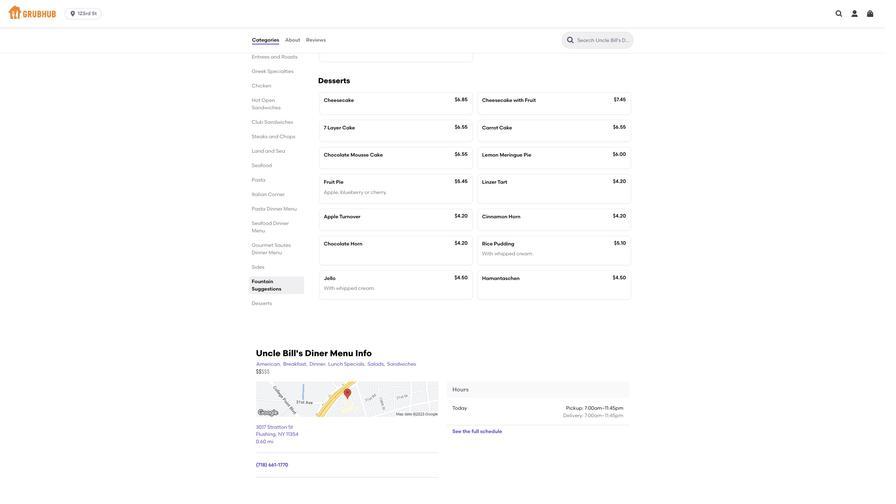 Task type: vqa. For each thing, say whether or not it's contained in the screenshot.
min
no



Task type: describe. For each thing, give the bounding box(es) containing it.
and for land
[[265, 148, 275, 154]]

or
[[365, 190, 370, 196]]

apple
[[324, 214, 338, 220]]

cream for sundae
[[491, 18, 507, 24]]

661-
[[268, 463, 278, 469]]

2 horizontal spatial cake
[[499, 125, 512, 131]]

with whipped cream. for jello
[[324, 286, 375, 292]]

layer
[[328, 125, 341, 131]]

2 7:00am–11:45pm from the top
[[585, 413, 623, 419]]

123rd
[[78, 11, 91, 17]]

steaks and chops
[[252, 134, 295, 140]]

gourmet sautes dinner menu
[[252, 243, 291, 256]]

(718) 661-1770 button
[[256, 462, 288, 470]]

categories button
[[252, 28, 280, 53]]

carrot
[[482, 125, 498, 131]]

cheesecake for cheesecake with fruit
[[482, 98, 512, 104]]

2 $4.50 from the left
[[613, 275, 626, 281]]

$4.20 for chocolate horn
[[455, 241, 468, 247]]

2 vertical spatial sandwiches
[[387, 362, 416, 368]]

hot open sandwiches
[[252, 97, 281, 111]]

$5.95 +
[[453, 17, 469, 23]]

see
[[452, 429, 461, 435]]

entrees and roasts
[[252, 54, 298, 60]]

salads,
[[368, 362, 385, 368]]

american, button
[[256, 361, 282, 369]]

$7.45
[[614, 97, 626, 103]]

ice for ice cream soda
[[324, 18, 331, 24]]

sides
[[252, 264, 264, 270]]

pudding
[[494, 241, 514, 247]]

horn for chocolate horn
[[351, 241, 362, 247]]

and for steaks
[[269, 134, 278, 140]]

whipped for rice pudding
[[494, 251, 515, 257]]

1 horizontal spatial svg image
[[835, 10, 843, 18]]

about button
[[285, 28, 301, 53]]

info
[[355, 349, 372, 359]]

sundae
[[509, 18, 527, 24]]

with for jello
[[324, 286, 335, 292]]

ice cream sundae
[[482, 18, 527, 24]]

corner
[[268, 192, 285, 198]]

with for rice pudding
[[482, 251, 493, 257]]

cherry.
[[371, 190, 387, 196]]

fountain suggestions
[[252, 279, 281, 292]]

3017
[[256, 425, 266, 431]]

$4.20 for linzer tart
[[613, 179, 626, 185]]

cake for chocolate mousse cake
[[370, 152, 383, 158]]

salads, button
[[367, 361, 385, 369]]

delivery:
[[563, 413, 583, 419]]

roasts
[[281, 54, 298, 60]]

st inside 3017 stratton st flushing , ny 11354 0.60 mi
[[288, 425, 293, 431]]

cheese
[[265, 25, 283, 31]]

chops
[[280, 134, 295, 140]]

$4.20 for apple turnover
[[455, 213, 468, 219]]

main navigation navigation
[[0, 0, 885, 28]]

sautes
[[275, 243, 291, 249]]

cinnamon horn
[[482, 214, 520, 220]]

wraps
[[252, 39, 267, 45]]

0 horizontal spatial desserts
[[252, 301, 272, 307]]

dinner inside gourmet sautes dinner menu
[[252, 250, 267, 256]]

7
[[324, 125, 326, 131]]

philly cheese steak
[[252, 25, 298, 31]]

blueberry
[[341, 190, 363, 196]]

apple,
[[324, 190, 339, 196]]

$6.55 for carrot cake
[[613, 124, 626, 130]]

land and sea
[[252, 148, 285, 154]]

hours
[[452, 387, 469, 394]]

chocolate for chocolate horn
[[324, 241, 349, 247]]

tart
[[498, 180, 507, 186]]

club
[[252, 119, 263, 125]]

dinner,
[[310, 362, 326, 368]]

and for entrees
[[271, 54, 280, 60]]

philly
[[252, 25, 264, 31]]

seafood dinner menu
[[252, 221, 289, 234]]

today
[[452, 406, 467, 412]]

0.60
[[256, 439, 266, 445]]

lemon
[[482, 152, 499, 158]]

$8.40
[[613, 17, 626, 23]]

ice for ice cream sundae
[[482, 18, 490, 24]]

$5.10
[[614, 241, 626, 247]]

reviews button
[[306, 28, 326, 53]]

Search Uncle Bill's Diner search field
[[577, 37, 631, 44]]

schedule
[[480, 429, 502, 435]]

lunch
[[328, 362, 343, 368]]

mousse
[[351, 152, 369, 158]]

uncle
[[256, 349, 281, 359]]

0 horizontal spatial fruit
[[324, 180, 335, 186]]

(718)
[[256, 463, 267, 469]]

steaks
[[252, 134, 268, 140]]

1 7:00am–11:45pm from the top
[[585, 406, 623, 412]]

menu up the american, breakfast, dinner, lunch specials, salads, sandwiches
[[330, 349, 353, 359]]

lunch specials, button
[[328, 361, 366, 369]]

club sandwiches
[[252, 119, 293, 125]]

hot
[[252, 97, 260, 103]]

123rd st button
[[65, 8, 104, 19]]

$6.85
[[455, 97, 468, 103]]

see the full schedule
[[452, 429, 502, 435]]

$6.55 up $5.45
[[455, 152, 468, 158]]

uncle bill's diner menu info
[[256, 349, 372, 359]]



Task type: locate. For each thing, give the bounding box(es) containing it.
1 vertical spatial dinner
[[273, 221, 289, 227]]

1 $4.50 from the left
[[455, 275, 468, 281]]

$$
[[256, 369, 261, 376]]

2 chocolate from the top
[[324, 241, 349, 247]]

cream. for jello
[[358, 286, 375, 292]]

cheesecake
[[324, 98, 354, 104], [482, 98, 512, 104]]

and left chops
[[269, 134, 278, 140]]

whipped
[[494, 251, 515, 257], [336, 286, 357, 292]]

0 vertical spatial fruit
[[525, 98, 536, 104]]

and left roasts at the top of page
[[271, 54, 280, 60]]

1 vertical spatial pie
[[336, 180, 344, 186]]

dinner down gourmet
[[252, 250, 267, 256]]

0 horizontal spatial st
[[92, 11, 97, 17]]

+
[[466, 17, 469, 23]]

3017 stratton st flushing , ny 11354 0.60 mi
[[256, 425, 298, 445]]

whipped for jello
[[336, 286, 357, 292]]

diner
[[305, 349, 328, 359]]

1770
[[278, 463, 288, 469]]

0 horizontal spatial with whipped cream.
[[324, 286, 375, 292]]

sandwiches button
[[387, 361, 416, 369]]

0 vertical spatial pie
[[524, 152, 531, 158]]

horn down turnover
[[351, 241, 362, 247]]

$6.55 down $6.85
[[455, 124, 468, 130]]

american, breakfast, dinner, lunch specials, salads, sandwiches
[[256, 362, 416, 368]]

pasta down italian
[[252, 206, 265, 212]]

cream left soda
[[332, 18, 349, 24]]

1 vertical spatial desserts
[[252, 301, 272, 307]]

1 pasta from the top
[[252, 177, 265, 183]]

1 vertical spatial seafood
[[252, 221, 272, 227]]

chocolate left mousse
[[324, 152, 349, 158]]

$6.55 up the '$6.00'
[[613, 124, 626, 130]]

chocolate for chocolate mousse cake
[[324, 152, 349, 158]]

cream
[[332, 18, 349, 24], [491, 18, 507, 24]]

0 vertical spatial 7:00am–11:45pm
[[585, 406, 623, 412]]

1 cream from the left
[[332, 18, 349, 24]]

apple turnover
[[324, 214, 361, 220]]

svg image inside 123rd st button
[[69, 10, 76, 17]]

seafood for seafood
[[252, 163, 272, 169]]

$6.55
[[455, 124, 468, 130], [613, 124, 626, 130], [455, 152, 468, 158]]

dinner down corner
[[267, 206, 282, 212]]

carrot cake
[[482, 125, 512, 131]]

cream.
[[516, 251, 533, 257], [358, 286, 375, 292]]

1 ice from the left
[[324, 18, 331, 24]]

$4.20 left rice
[[455, 241, 468, 247]]

1 horizontal spatial horn
[[509, 214, 520, 220]]

greek
[[252, 68, 266, 74]]

0 horizontal spatial svg image
[[69, 10, 76, 17]]

fruit right with
[[525, 98, 536, 104]]

rice pudding
[[482, 241, 514, 247]]

about
[[285, 37, 300, 43]]

with whipped cream. down pudding
[[482, 251, 533, 257]]

0 horizontal spatial cream.
[[358, 286, 375, 292]]

fruit pie
[[324, 180, 344, 186]]

turnover
[[339, 214, 361, 220]]

pie up "apple,"
[[336, 180, 344, 186]]

1 horizontal spatial $4.50
[[613, 275, 626, 281]]

the
[[463, 429, 470, 435]]

dinner for pasta
[[267, 206, 282, 212]]

0 horizontal spatial with
[[324, 286, 335, 292]]

menu down corner
[[284, 206, 297, 212]]

0 horizontal spatial ice
[[324, 18, 331, 24]]

menu inside seafood dinner menu
[[252, 228, 265, 234]]

with down jello
[[324, 286, 335, 292]]

0 vertical spatial desserts
[[318, 76, 350, 85]]

(718) 661-1770
[[256, 463, 288, 469]]

1 horizontal spatial whipped
[[494, 251, 515, 257]]

svg image
[[866, 10, 875, 18]]

0 vertical spatial with whipped cream.
[[482, 251, 533, 257]]

pasta up italian
[[252, 177, 265, 183]]

cake right layer on the left of the page
[[342, 125, 355, 131]]

fruit up "apple,"
[[324, 180, 335, 186]]

meringue
[[500, 152, 523, 158]]

cheesecake left with
[[482, 98, 512, 104]]

dinner down pasta dinner menu
[[273, 221, 289, 227]]

dinner, button
[[309, 361, 327, 369]]

1 vertical spatial sandwiches
[[264, 119, 293, 125]]

soda
[[350, 18, 363, 24]]

with whipped cream.
[[482, 251, 533, 257], [324, 286, 375, 292]]

sandwiches
[[252, 105, 281, 111], [264, 119, 293, 125], [387, 362, 416, 368]]

specialties
[[267, 68, 294, 74]]

2 cheesecake from the left
[[482, 98, 512, 104]]

svg image
[[835, 10, 843, 18], [850, 10, 859, 18], [69, 10, 76, 17]]

with down rice
[[482, 251, 493, 257]]

1 vertical spatial whipped
[[336, 286, 357, 292]]

1 vertical spatial pasta
[[252, 206, 265, 212]]

,
[[276, 432, 277, 438]]

menu up gourmet
[[252, 228, 265, 234]]

seafood down pasta dinner menu
[[252, 221, 272, 227]]

search icon image
[[566, 36, 575, 45]]

ny
[[278, 432, 285, 438]]

2 seafood from the top
[[252, 221, 272, 227]]

cake right mousse
[[370, 152, 383, 158]]

2 vertical spatial dinner
[[252, 250, 267, 256]]

chocolate mousse cake
[[324, 152, 383, 158]]

1 vertical spatial with whipped cream.
[[324, 286, 375, 292]]

$4.50
[[455, 275, 468, 281], [613, 275, 626, 281]]

cream for soda
[[332, 18, 349, 24]]

0 vertical spatial with
[[482, 251, 493, 257]]

and left sea
[[265, 148, 275, 154]]

open
[[262, 97, 275, 103]]

7:00am–11:45pm
[[585, 406, 623, 412], [585, 413, 623, 419]]

1 vertical spatial horn
[[351, 241, 362, 247]]

with whipped cream. for rice pudding
[[482, 251, 533, 257]]

horn
[[509, 214, 520, 220], [351, 241, 362, 247]]

seafood down land
[[252, 163, 272, 169]]

cream left sundae
[[491, 18, 507, 24]]

cheesecake up 7 layer cake
[[324, 98, 354, 104]]

2 vertical spatial and
[[265, 148, 275, 154]]

cake right carrot
[[499, 125, 512, 131]]

breakfast,
[[283, 362, 307, 368]]

$4.20 for cinnamon horn
[[613, 213, 626, 219]]

jello
[[324, 276, 336, 282]]

2 horizontal spatial svg image
[[850, 10, 859, 18]]

reviews
[[306, 37, 326, 43]]

2 ice from the left
[[482, 18, 490, 24]]

0 horizontal spatial whipped
[[336, 286, 357, 292]]

chicken
[[252, 83, 271, 89]]

1 horizontal spatial ice
[[482, 18, 490, 24]]

specials,
[[344, 362, 365, 368]]

hamantaschen
[[482, 276, 520, 282]]

1 chocolate from the top
[[324, 152, 349, 158]]

2 cream from the left
[[491, 18, 507, 24]]

entrees
[[252, 54, 270, 60]]

sandwiches up steaks and chops
[[264, 119, 293, 125]]

horn right the cinnamon
[[509, 214, 520, 220]]

desserts
[[318, 76, 350, 85], [252, 301, 272, 307]]

seafood for seafood dinner menu
[[252, 221, 272, 227]]

st
[[92, 11, 97, 17], [288, 425, 293, 431]]

0 vertical spatial pasta
[[252, 177, 265, 183]]

0 vertical spatial horn
[[509, 214, 520, 220]]

chocolate
[[324, 152, 349, 158], [324, 241, 349, 247]]

seafood inside seafood dinner menu
[[252, 221, 272, 227]]

1 horizontal spatial fruit
[[525, 98, 536, 104]]

1 vertical spatial chocolate
[[324, 241, 349, 247]]

0 vertical spatial sandwiches
[[252, 105, 281, 111]]

$6.00
[[613, 152, 626, 158]]

1 horizontal spatial with
[[482, 251, 493, 257]]

1 horizontal spatial cheesecake
[[482, 98, 512, 104]]

1 vertical spatial fruit
[[324, 180, 335, 186]]

0 horizontal spatial cake
[[342, 125, 355, 131]]

0 vertical spatial cream.
[[516, 251, 533, 257]]

horn for cinnamon horn
[[509, 214, 520, 220]]

ice cream soda
[[324, 18, 363, 24]]

0 horizontal spatial $4.50
[[455, 275, 468, 281]]

7:00am–11:45pm right pickup:
[[585, 406, 623, 412]]

$6.55 for 7 layer cake
[[455, 124, 468, 130]]

gourmet
[[252, 243, 273, 249]]

with whipped cream. down jello
[[324, 286, 375, 292]]

cheesecake with fruit
[[482, 98, 536, 104]]

1 horizontal spatial desserts
[[318, 76, 350, 85]]

1 vertical spatial st
[[288, 425, 293, 431]]

chocolate horn
[[324, 241, 362, 247]]

pasta dinner menu
[[252, 206, 297, 212]]

0 horizontal spatial pie
[[336, 180, 344, 186]]

dinner inside seafood dinner menu
[[273, 221, 289, 227]]

ice right +
[[482, 18, 490, 24]]

suggestions
[[252, 286, 281, 292]]

1 horizontal spatial st
[[288, 425, 293, 431]]

pie right meringue
[[524, 152, 531, 158]]

categories
[[252, 37, 279, 43]]

pickup: 7:00am–11:45pm delivery: 7:00am–11:45pm
[[563, 406, 623, 419]]

stratton
[[267, 425, 287, 431]]

cinnamon
[[482, 214, 507, 220]]

$4.20 left the cinnamon
[[455, 213, 468, 219]]

$4.20 down the '$6.00'
[[613, 179, 626, 185]]

menu down sautes
[[269, 250, 282, 256]]

cheesecake for cheesecake
[[324, 98, 354, 104]]

1 vertical spatial and
[[269, 134, 278, 140]]

7 layer cake
[[324, 125, 355, 131]]

cake for 7 layer cake
[[342, 125, 355, 131]]

1 horizontal spatial pie
[[524, 152, 531, 158]]

linzer tart
[[482, 180, 507, 186]]

0 vertical spatial st
[[92, 11, 97, 17]]

1 seafood from the top
[[252, 163, 272, 169]]

ice
[[324, 18, 331, 24], [482, 18, 490, 24]]

0 vertical spatial dinner
[[267, 206, 282, 212]]

menu inside gourmet sautes dinner menu
[[269, 250, 282, 256]]

pasta for pasta dinner menu
[[252, 206, 265, 212]]

with
[[482, 251, 493, 257], [324, 286, 335, 292]]

1 horizontal spatial cream
[[491, 18, 507, 24]]

st up '11354'
[[288, 425, 293, 431]]

1 cheesecake from the left
[[324, 98, 354, 104]]

0 horizontal spatial horn
[[351, 241, 362, 247]]

1 horizontal spatial cream.
[[516, 251, 533, 257]]

italian
[[252, 192, 267, 198]]

0 horizontal spatial cheesecake
[[324, 98, 354, 104]]

7:00am–11:45pm right delivery:
[[585, 413, 623, 419]]

0 vertical spatial whipped
[[494, 251, 515, 257]]

st inside button
[[92, 11, 97, 17]]

1 vertical spatial with
[[324, 286, 335, 292]]

pasta for pasta
[[252, 177, 265, 183]]

$5.45
[[455, 179, 468, 185]]

0 vertical spatial and
[[271, 54, 280, 60]]

ice up reviews
[[324, 18, 331, 24]]

1 horizontal spatial with whipped cream.
[[482, 251, 533, 257]]

cream. for rice pudding
[[516, 251, 533, 257]]

greek specialties
[[252, 68, 294, 74]]

full
[[472, 429, 479, 435]]

2 pasta from the top
[[252, 206, 265, 212]]

0 vertical spatial seafood
[[252, 163, 272, 169]]

st right 123rd
[[92, 11, 97, 17]]

1 vertical spatial 7:00am–11:45pm
[[585, 413, 623, 419]]

steak
[[285, 25, 298, 31]]

$4.20
[[613, 179, 626, 185], [455, 213, 468, 219], [613, 213, 626, 219], [455, 241, 468, 247]]

sandwiches down open
[[252, 105, 281, 111]]

chocolate down apple
[[324, 241, 349, 247]]

dinner for seafood
[[273, 221, 289, 227]]

sea
[[276, 148, 285, 154]]

pasta
[[252, 177, 265, 183], [252, 206, 265, 212]]

123rd st
[[78, 11, 97, 17]]

$4.20 up $5.10
[[613, 213, 626, 219]]

1 vertical spatial cream.
[[358, 286, 375, 292]]

bill's
[[283, 349, 303, 359]]

sandwiches right salads,
[[387, 362, 416, 368]]

$$$$$
[[256, 369, 270, 376]]

$5.95
[[453, 17, 466, 23]]

0 vertical spatial chocolate
[[324, 152, 349, 158]]

0 horizontal spatial cream
[[332, 18, 349, 24]]

1 horizontal spatial cake
[[370, 152, 383, 158]]

lemon meringue pie
[[482, 152, 531, 158]]



